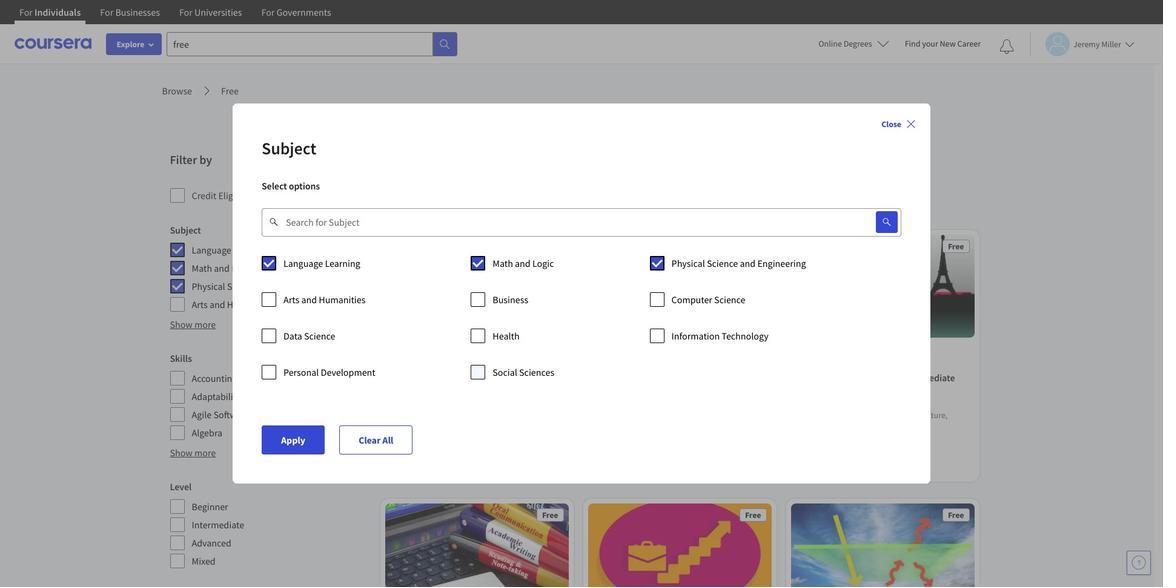 Task type: describe. For each thing, give the bounding box(es) containing it.
filter by
[[170, 152, 212, 167]]

logic inside "subject" group
[[232, 262, 253, 274]]

language learning inside button
[[383, 199, 450, 210]]

1 horizontal spatial communication, culture, writing
[[796, 410, 948, 433]]

1 horizontal spatial communication,
[[859, 410, 918, 421]]

(48.5k
[[416, 447, 437, 458]]

social sciences
[[493, 367, 554, 379]]

individuals
[[35, 6, 81, 18]]

apply button
[[262, 426, 325, 455]]

for universities
[[179, 6, 242, 18]]

browse link
[[162, 84, 192, 98]]

information
[[672, 330, 720, 342]]

data science
[[284, 330, 335, 342]]

math inside the select subject options element
[[493, 258, 513, 270]]

business
[[493, 294, 528, 306]]

learning inside "subject" group
[[233, 244, 269, 256]]

show for algebra
[[170, 447, 193, 459]]

Search by keyword search field
[[286, 208, 847, 237]]

en
[[828, 372, 838, 384]]

yonsei university
[[411, 352, 471, 363]]

find your new career
[[905, 38, 981, 49]]

b2
[[839, 387, 849, 399]]

all
[[732, 199, 741, 210]]

clear for clear all
[[359, 434, 381, 447]]

clear all
[[359, 434, 393, 447]]

learning inside button
[[420, 199, 450, 210]]

logic inside the select subject options element
[[533, 258, 554, 270]]

personal development
[[284, 367, 376, 379]]

math and logic button
[[473, 195, 552, 214]]

b1-
[[825, 387, 839, 399]]

engineering inside "subject" group
[[278, 281, 326, 293]]

math and logic inside "subject" group
[[192, 262, 253, 274]]

humanities inside the select subject options element
[[319, 294, 366, 306]]

clear all
[[712, 199, 741, 210]]

data
[[284, 330, 302, 342]]

for for individuals
[[19, 6, 33, 18]]

clear all button
[[339, 426, 413, 455]]

banner navigation
[[10, 0, 341, 33]]

governments
[[277, 6, 331, 18]]

health
[[493, 330, 520, 342]]

logic inside button
[[516, 199, 534, 210]]

filter
[[170, 152, 197, 167]]

select subject options element
[[262, 251, 902, 397]]

for individuals
[[19, 6, 81, 18]]

career
[[958, 38, 981, 49]]

language inside the select subject options element
[[284, 258, 323, 270]]

beginner
[[192, 501, 228, 513]]

mixed
[[192, 556, 216, 568]]

étudier en france: french intermediate course b1-b2
[[796, 372, 955, 399]]

0 vertical spatial culture,
[[514, 396, 542, 407]]

businesses
[[115, 6, 160, 18]]

find
[[905, 38, 921, 49]]

and inside button
[[625, 199, 638, 210]]

math and logic inside button
[[481, 199, 534, 210]]

étudier
[[796, 372, 826, 384]]

math inside button
[[481, 199, 499, 210]]

university
[[435, 352, 471, 363]]

physical science and engineering button
[[557, 195, 700, 214]]

level group
[[170, 480, 368, 570]]

eligible
[[218, 190, 248, 202]]

language inside "subject" group
[[192, 244, 231, 256]]

humanities inside "subject" group
[[227, 299, 274, 311]]

show notifications image
[[1000, 39, 1014, 54]]

and inside button
[[500, 199, 514, 210]]

intermediate inside level group
[[192, 519, 244, 531]]

your
[[922, 38, 938, 49]]

arts and humanities inside "subject" group
[[192, 299, 274, 311]]

credit
[[192, 190, 216, 202]]

math inside "subject" group
[[192, 262, 212, 274]]

clear for clear all
[[712, 199, 730, 210]]

0 vertical spatial writing
[[390, 408, 415, 419]]

close
[[882, 119, 902, 130]]

engineering inside button
[[640, 199, 682, 210]]

0 vertical spatial communication,
[[453, 396, 512, 407]]

select
[[262, 180, 287, 192]]

physical inside physical science and engineering button
[[565, 199, 594, 210]]

show more button for arts and humanities
[[170, 317, 216, 332]]

for for governments
[[261, 6, 275, 18]]

help center image
[[1132, 556, 1146, 571]]

clear all button
[[705, 195, 748, 214]]

arts inside the select subject options element
[[284, 294, 299, 306]]

skills group
[[170, 351, 368, 441]]

algebra
[[192, 427, 222, 439]]

0 horizontal spatial communication, culture, writing
[[390, 396, 542, 419]]

étudier en france: french intermediate course b1-b2 link
[[796, 371, 970, 400]]

4.9 (48.5k reviews)
[[402, 447, 469, 458]]



Task type: vqa. For each thing, say whether or not it's contained in the screenshot.
the Google IT Support Google
no



Task type: locate. For each thing, give the bounding box(es) containing it.
2 vertical spatial language learning
[[284, 258, 360, 270]]

0 vertical spatial clear
[[712, 199, 730, 210]]

0 horizontal spatial development
[[251, 409, 306, 421]]

information technology
[[672, 330, 769, 342]]

0 vertical spatial engineering
[[640, 199, 682, 210]]

development right personal
[[321, 367, 376, 379]]

show more
[[170, 319, 216, 331], [170, 447, 216, 459]]

1 vertical spatial clear
[[359, 434, 381, 447]]

0 vertical spatial more
[[195, 319, 216, 331]]

computer science
[[672, 294, 746, 306]]

for for universities
[[179, 6, 193, 18]]

writing
[[390, 408, 415, 419], [796, 423, 821, 433]]

physical science and engineering inside button
[[565, 199, 682, 210]]

1 show from the top
[[170, 319, 193, 331]]

2 vertical spatial engineering
[[278, 281, 326, 293]]

0 vertical spatial physical
[[565, 199, 594, 210]]

browse
[[162, 85, 192, 97]]

subject inside group
[[170, 224, 201, 236]]

4 for from the left
[[261, 6, 275, 18]]

2 vertical spatial language
[[284, 258, 323, 270]]

0 horizontal spatial communication,
[[453, 396, 512, 407]]

for left the governments
[[261, 6, 275, 18]]

1 horizontal spatial development
[[321, 367, 376, 379]]

arts up data
[[284, 294, 299, 306]]

show more up skills on the bottom left
[[170, 319, 216, 331]]

1 horizontal spatial culture,
[[920, 410, 948, 421]]

0 vertical spatial show
[[170, 319, 193, 331]]

0 horizontal spatial physical
[[192, 281, 225, 293]]

math
[[481, 199, 499, 210], [493, 258, 513, 270], [192, 262, 212, 274]]

communication, culture, writing
[[390, 396, 542, 419], [796, 410, 948, 433]]

culture, down social sciences
[[514, 396, 542, 407]]

0 vertical spatial physical science and engineering
[[565, 199, 682, 210]]

for left universities
[[179, 6, 193, 18]]

0 horizontal spatial engineering
[[278, 281, 326, 293]]

1 horizontal spatial physical
[[565, 199, 594, 210]]

2 horizontal spatial language
[[383, 199, 418, 210]]

3 for from the left
[[179, 6, 193, 18]]

communication, down étudier en france: french intermediate course b1-b2 link
[[859, 410, 918, 421]]

france:
[[840, 372, 870, 384]]

1 vertical spatial physical
[[672, 258, 705, 270]]

0 horizontal spatial intermediate
[[192, 519, 244, 531]]

intermediate inside étudier en france: french intermediate course b1-b2
[[902, 372, 955, 384]]

culture,
[[514, 396, 542, 407], [920, 410, 948, 421]]

language inside button
[[383, 199, 418, 210]]

2 show more button from the top
[[170, 446, 216, 460]]

agile
[[192, 409, 212, 421]]

arts
[[284, 294, 299, 306], [192, 299, 208, 311]]

show for arts and humanities
[[170, 319, 193, 331]]

for
[[19, 6, 33, 18], [100, 6, 113, 18], [179, 6, 193, 18], [261, 6, 275, 18]]

clear inside subject dialog
[[359, 434, 381, 447]]

communication, down social
[[453, 396, 512, 407]]

0 horizontal spatial writing
[[390, 408, 415, 419]]

show more button up skills on the bottom left
[[170, 317, 216, 332]]

software
[[214, 409, 250, 421]]

level
[[170, 481, 192, 493]]

1 vertical spatial language
[[192, 244, 231, 256]]

french
[[872, 372, 900, 384]]

1 vertical spatial communication,
[[859, 410, 918, 421]]

0 vertical spatial subject
[[262, 138, 316, 159]]

all
[[383, 434, 393, 447]]

show up skills on the bottom left
[[170, 319, 193, 331]]

2 horizontal spatial physical
[[672, 258, 705, 270]]

physical inside the select subject options element
[[672, 258, 705, 270]]

1 vertical spatial show more button
[[170, 446, 216, 460]]

communication, culture, writing down étudier en france: french intermediate course b1-b2 at right
[[796, 410, 948, 433]]

arts and humanities inside the select subject options element
[[284, 294, 366, 306]]

development up the apply button
[[251, 409, 306, 421]]

accounting
[[192, 373, 237, 385]]

credit eligible
[[192, 190, 248, 202]]

new
[[940, 38, 956, 49]]

physical science and engineering
[[565, 199, 682, 210], [672, 258, 806, 270], [192, 281, 326, 293]]

1 vertical spatial physical science and engineering
[[672, 258, 806, 270]]

0 vertical spatial language learning
[[383, 199, 450, 210]]

1 horizontal spatial humanities
[[319, 294, 366, 306]]

more down algebra
[[195, 447, 216, 459]]

physical science and engineering inside the select subject options element
[[672, 258, 806, 270]]

1 vertical spatial language learning
[[192, 244, 269, 256]]

1 horizontal spatial writing
[[796, 423, 821, 433]]

agile software development
[[192, 409, 306, 421]]

advanced
[[192, 537, 231, 550]]

1 show more button from the top
[[170, 317, 216, 332]]

1 vertical spatial writing
[[796, 423, 821, 433]]

for governments
[[261, 6, 331, 18]]

2 vertical spatial learning
[[325, 258, 360, 270]]

language learning inside the select subject options element
[[284, 258, 360, 270]]

1 vertical spatial culture,
[[920, 410, 948, 421]]

subject up select options
[[262, 138, 316, 159]]

0 horizontal spatial arts
[[192, 299, 208, 311]]

select options
[[262, 180, 320, 192]]

science inside "subject" group
[[227, 281, 258, 293]]

physical science and engineering inside "subject" group
[[192, 281, 326, 293]]

writing down course
[[796, 423, 821, 433]]

math and logic inside the select subject options element
[[493, 258, 554, 270]]

coursera image
[[15, 34, 91, 53]]

adaptability
[[192, 391, 241, 403]]

skills
[[170, 353, 192, 365]]

2 more from the top
[[195, 447, 216, 459]]

reviews)
[[439, 447, 469, 458]]

0 vertical spatial language
[[383, 199, 418, 210]]

arts up skills on the bottom left
[[192, 299, 208, 311]]

communication, culture, writing up reviews) at the bottom left
[[390, 396, 542, 419]]

math and logic
[[481, 199, 534, 210], [493, 258, 554, 270], [192, 262, 253, 274]]

2 show from the top
[[170, 447, 193, 459]]

for left individuals
[[19, 6, 33, 18]]

arts inside "subject" group
[[192, 299, 208, 311]]

logic
[[516, 199, 534, 210], [533, 258, 554, 270], [232, 262, 253, 274]]

1 vertical spatial more
[[195, 447, 216, 459]]

yonsei
[[411, 352, 433, 363]]

0 horizontal spatial language
[[192, 244, 231, 256]]

science
[[596, 199, 623, 210], [707, 258, 738, 270], [227, 281, 258, 293], [714, 294, 746, 306], [304, 330, 335, 342]]

subject
[[262, 138, 316, 159], [170, 224, 201, 236]]

development inside skills group
[[251, 409, 306, 421]]

show more for arts and humanities
[[170, 319, 216, 331]]

1 vertical spatial engineering
[[758, 258, 806, 270]]

physical inside "subject" group
[[192, 281, 225, 293]]

intermediate up advanced
[[192, 519, 244, 531]]

engineering
[[640, 199, 682, 210], [758, 258, 806, 270], [278, 281, 326, 293]]

intermediate
[[902, 372, 955, 384], [192, 519, 244, 531]]

social
[[493, 367, 517, 379]]

more up accounting
[[195, 319, 216, 331]]

0 horizontal spatial language learning
[[192, 244, 269, 256]]

subject group
[[170, 223, 368, 313]]

universities
[[195, 6, 242, 18]]

more for arts and humanities
[[195, 319, 216, 331]]

2 vertical spatial physical
[[192, 281, 225, 293]]

computer
[[672, 294, 713, 306]]

apply
[[281, 434, 305, 447]]

humanities
[[319, 294, 366, 306], [227, 299, 274, 311]]

personal
[[284, 367, 319, 379]]

1 vertical spatial show
[[170, 447, 193, 459]]

2 horizontal spatial engineering
[[758, 258, 806, 270]]

show down algebra
[[170, 447, 193, 459]]

0 vertical spatial intermediate
[[902, 372, 955, 384]]

0 horizontal spatial subject
[[170, 224, 201, 236]]

0 horizontal spatial arts and humanities
[[192, 299, 274, 311]]

1 horizontal spatial language learning
[[284, 258, 360, 270]]

for businesses
[[100, 6, 160, 18]]

None search field
[[167, 32, 457, 56]]

language learning button
[[375, 195, 468, 214]]

1 horizontal spatial arts
[[284, 294, 299, 306]]

1 vertical spatial intermediate
[[192, 519, 244, 531]]

communication,
[[453, 396, 512, 407], [859, 410, 918, 421]]

language learning inside "subject" group
[[192, 244, 269, 256]]

sciences
[[519, 367, 554, 379]]

free
[[221, 85, 239, 97], [948, 241, 964, 252], [542, 510, 558, 521], [745, 510, 761, 521], [948, 510, 964, 521]]

course
[[796, 387, 823, 399]]

options
[[289, 180, 320, 192]]

2 horizontal spatial learning
[[420, 199, 450, 210]]

show more button for algebra
[[170, 446, 216, 460]]

show more button down algebra
[[170, 446, 216, 460]]

for for businesses
[[100, 6, 113, 18]]

0 vertical spatial show more
[[170, 319, 216, 331]]

1 vertical spatial development
[[251, 409, 306, 421]]

2 for from the left
[[100, 6, 113, 18]]

arts and humanities
[[284, 294, 366, 306], [192, 299, 274, 311]]

language learning
[[383, 199, 450, 210], [192, 244, 269, 256], [284, 258, 360, 270]]

development inside the select subject options element
[[321, 367, 376, 379]]

show more button
[[170, 317, 216, 332], [170, 446, 216, 460]]

1 horizontal spatial learning
[[325, 258, 360, 270]]

learning inside the select subject options element
[[325, 258, 360, 270]]

science inside button
[[596, 199, 623, 210]]

more for algebra
[[195, 447, 216, 459]]

0 horizontal spatial culture,
[[514, 396, 542, 407]]

0 horizontal spatial learning
[[233, 244, 269, 256]]

1 more from the top
[[195, 319, 216, 331]]

language
[[383, 199, 418, 210], [192, 244, 231, 256], [284, 258, 323, 270]]

show more down algebra
[[170, 447, 216, 459]]

4.9
[[402, 447, 413, 458]]

search image
[[882, 218, 892, 227]]

technology
[[722, 330, 769, 342]]

learning
[[420, 199, 450, 210], [233, 244, 269, 256], [325, 258, 360, 270]]

0 vertical spatial learning
[[420, 199, 450, 210]]

2 vertical spatial physical science and engineering
[[192, 281, 326, 293]]

find your new career link
[[899, 36, 987, 52]]

culture, down étudier en france: french intermediate course b1-b2 link
[[920, 410, 948, 421]]

1 horizontal spatial arts and humanities
[[284, 294, 366, 306]]

show more for algebra
[[170, 447, 216, 459]]

1 horizontal spatial language
[[284, 258, 323, 270]]

subject down credit
[[170, 224, 201, 236]]

writing up all
[[390, 408, 415, 419]]

1 horizontal spatial intermediate
[[902, 372, 955, 384]]

subject inside dialog
[[262, 138, 316, 159]]

by
[[199, 152, 212, 167]]

1 horizontal spatial subject
[[262, 138, 316, 159]]

1 horizontal spatial clear
[[712, 199, 730, 210]]

intermediate right french
[[902, 372, 955, 384]]

1 show more from the top
[[170, 319, 216, 331]]

0 horizontal spatial clear
[[359, 434, 381, 447]]

subject dialog
[[233, 104, 931, 484]]

for left businesses
[[100, 6, 113, 18]]

0 vertical spatial development
[[321, 367, 376, 379]]

0 horizontal spatial humanities
[[227, 299, 274, 311]]

1 vertical spatial learning
[[233, 244, 269, 256]]

1 for from the left
[[19, 6, 33, 18]]

physical
[[565, 199, 594, 210], [672, 258, 705, 270], [192, 281, 225, 293]]

2 horizontal spatial language learning
[[383, 199, 450, 210]]

more
[[195, 319, 216, 331], [195, 447, 216, 459]]

clear
[[712, 199, 730, 210], [359, 434, 381, 447]]

1 vertical spatial show more
[[170, 447, 216, 459]]

1 vertical spatial subject
[[170, 224, 201, 236]]

engineering inside the select subject options element
[[758, 258, 806, 270]]

0 vertical spatial show more button
[[170, 317, 216, 332]]

and
[[500, 199, 514, 210], [625, 199, 638, 210], [515, 258, 531, 270], [740, 258, 756, 270], [214, 262, 230, 274], [260, 281, 276, 293], [301, 294, 317, 306], [210, 299, 225, 311]]

1 horizontal spatial engineering
[[640, 199, 682, 210]]

2 show more from the top
[[170, 447, 216, 459]]

show
[[170, 319, 193, 331], [170, 447, 193, 459]]

close button
[[877, 113, 921, 135]]



